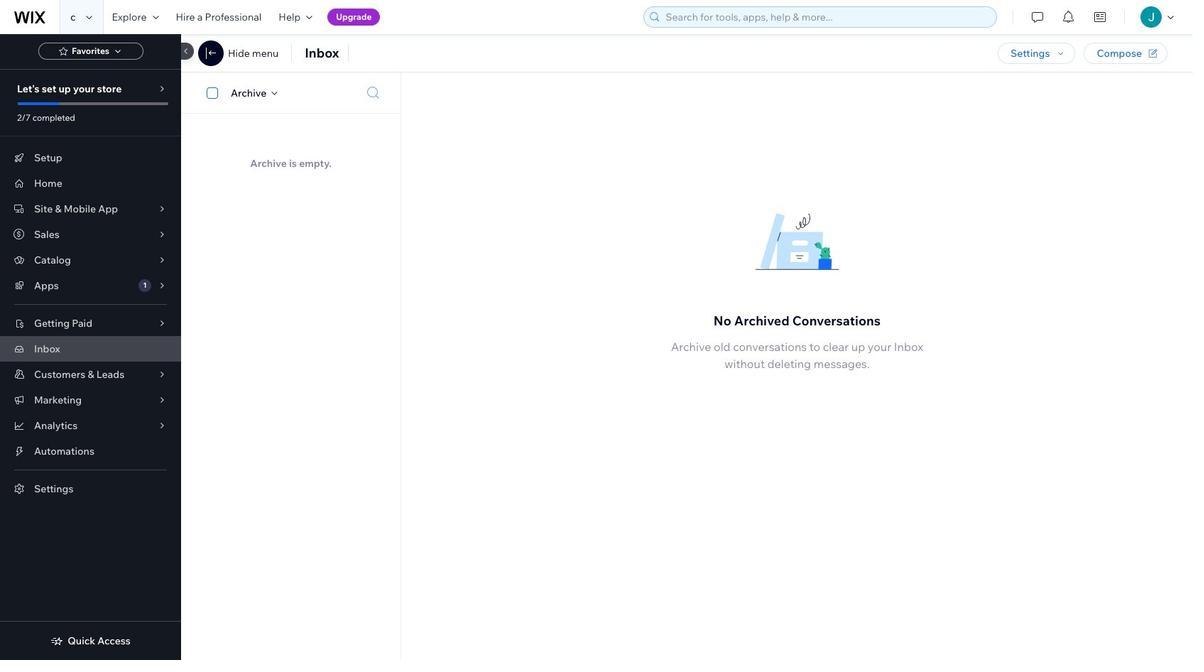 Task type: vqa. For each thing, say whether or not it's contained in the screenshot.
checkbox
yes



Task type: describe. For each thing, give the bounding box(es) containing it.
Search for tools, apps, help & more... field
[[662, 7, 993, 27]]



Task type: locate. For each thing, give the bounding box(es) containing it.
None checkbox
[[199, 84, 231, 101]]

sidebar element
[[0, 34, 194, 660]]



